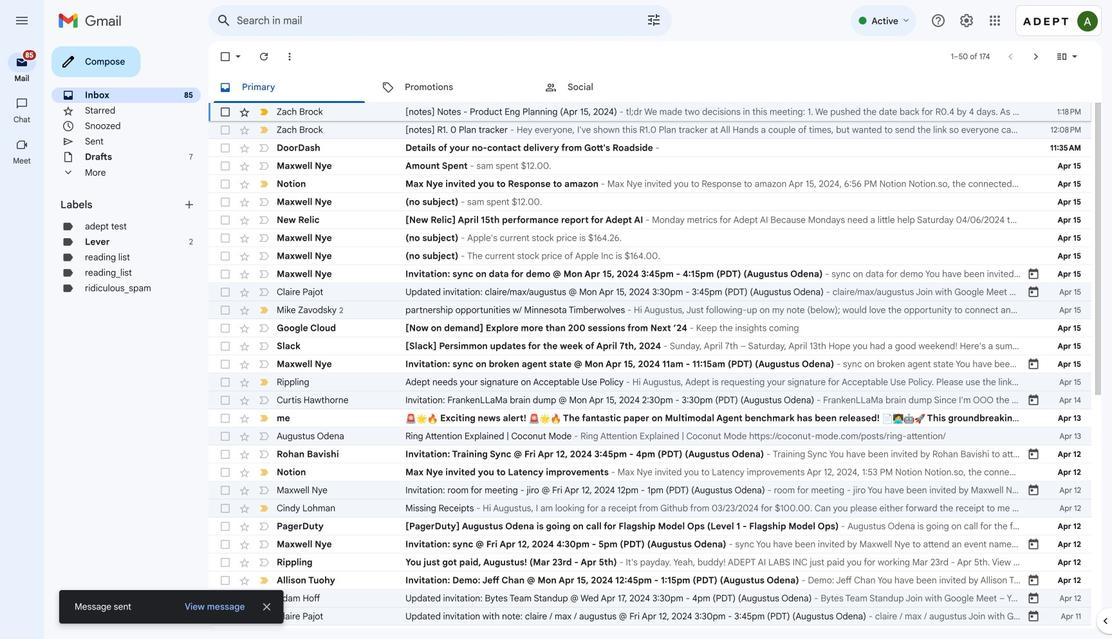 Task type: describe. For each thing, give the bounding box(es) containing it.
2 calendar event image from the top
[[1027, 358, 1040, 371]]

1 row from the top
[[209, 103, 1092, 121]]

📄 image
[[882, 413, 893, 424]]

17 row from the top
[[209, 391, 1092, 409]]

2 row from the top
[[209, 121, 1092, 139]]

search in mail image
[[212, 9, 236, 32]]

26 row from the top
[[209, 554, 1092, 572]]

settings image
[[959, 13, 974, 28]]

18 row from the top
[[209, 409, 1112, 427]]

more email options image
[[283, 50, 296, 63]]

9 row from the top
[[209, 247, 1092, 265]]

6 row from the top
[[209, 193, 1092, 211]]

25 row from the top
[[209, 535, 1092, 554]]

7 row from the top
[[209, 211, 1092, 229]]

thu, apr 11, 2024, 8:15 pm element
[[1059, 628, 1081, 639]]

not important switch
[[257, 610, 270, 623]]

🚀 image
[[914, 413, 925, 424]]

24 row from the top
[[209, 517, 1092, 535]]

🚨 image
[[405, 413, 416, 424]]

important according to google magic. switch
[[257, 592, 270, 605]]

promotions tab
[[371, 72, 534, 103]]

main menu image
[[14, 13, 30, 28]]

1 🌟 image from the left
[[416, 413, 427, 424]]

21 row from the top
[[209, 463, 1092, 481]]

29 row from the top
[[209, 608, 1092, 626]]

28 row from the top
[[209, 590, 1092, 608]]

5 row from the top
[[209, 175, 1092, 193]]

older image
[[1030, 50, 1043, 63]]

14 row from the top
[[209, 337, 1092, 355]]



Task type: vqa. For each thing, say whether or not it's contained in the screenshot.
🧑‍💻 icon
yes



Task type: locate. For each thing, give the bounding box(es) containing it.
🧑‍💻 image
[[893, 413, 904, 424]]

1 vertical spatial calendar event image
[[1027, 358, 1040, 371]]

20 row from the top
[[209, 445, 1092, 463]]

1 horizontal spatial 🌟 image
[[540, 413, 550, 424]]

8 row from the top
[[209, 229, 1092, 247]]

social tab
[[534, 72, 696, 103]]

16 row from the top
[[209, 373, 1092, 391]]

Search in mail search field
[[209, 5, 672, 36]]

🔥 image
[[550, 413, 561, 424]]

🤖 image
[[904, 413, 914, 424]]

22 row from the top
[[209, 481, 1092, 499]]

toggle split pane mode image
[[1056, 50, 1068, 63]]

calendar event image
[[1027, 268, 1040, 281]]

30 row from the top
[[209, 626, 1092, 639]]

calendar event image
[[1027, 286, 1040, 299], [1027, 358, 1040, 371]]

refresh image
[[257, 50, 270, 63]]

gmail image
[[58, 8, 128, 33]]

10 row from the top
[[209, 265, 1092, 283]]

0 horizontal spatial 🌟 image
[[416, 413, 427, 424]]

13 row from the top
[[209, 319, 1092, 337]]

27 row from the top
[[209, 572, 1092, 590]]

11 row from the top
[[209, 283, 1092, 301]]

4 row from the top
[[209, 157, 1092, 175]]

Search in mail text field
[[237, 14, 610, 27]]

12 row from the top
[[209, 301, 1092, 319]]

🌟 image
[[416, 413, 427, 424], [540, 413, 550, 424]]

2 🌟 image from the left
[[540, 413, 550, 424]]

support image
[[931, 13, 946, 28]]

23 row from the top
[[209, 499, 1092, 517]]

alert
[[21, 30, 1092, 624]]

3 row from the top
[[209, 139, 1092, 157]]

0 vertical spatial calendar event image
[[1027, 286, 1040, 299]]

advanced search options image
[[641, 7, 667, 33]]

19 row from the top
[[209, 427, 1092, 445]]

None checkbox
[[219, 50, 232, 63], [219, 106, 232, 118], [219, 160, 232, 172], [219, 178, 232, 191], [219, 214, 232, 227], [219, 268, 232, 281], [219, 286, 232, 299], [219, 304, 232, 317], [219, 376, 232, 389], [219, 412, 232, 425], [219, 430, 232, 443], [219, 466, 232, 479], [219, 50, 232, 63], [219, 106, 232, 118], [219, 160, 232, 172], [219, 178, 232, 191], [219, 214, 232, 227], [219, 268, 232, 281], [219, 286, 232, 299], [219, 304, 232, 317], [219, 376, 232, 389], [219, 412, 232, 425], [219, 430, 232, 443], [219, 466, 232, 479]]

🔥 image
[[427, 413, 438, 424]]

tab list
[[209, 72, 1102, 103]]

🚨 image
[[529, 413, 540, 424]]

row
[[209, 103, 1092, 121], [209, 121, 1092, 139], [209, 139, 1092, 157], [209, 157, 1092, 175], [209, 175, 1092, 193], [209, 193, 1092, 211], [209, 211, 1092, 229], [209, 229, 1092, 247], [209, 247, 1092, 265], [209, 265, 1092, 283], [209, 283, 1092, 301], [209, 301, 1092, 319], [209, 319, 1092, 337], [209, 337, 1092, 355], [209, 355, 1092, 373], [209, 373, 1092, 391], [209, 391, 1092, 409], [209, 409, 1112, 427], [209, 427, 1092, 445], [209, 445, 1092, 463], [209, 463, 1092, 481], [209, 481, 1092, 499], [209, 499, 1092, 517], [209, 517, 1092, 535], [209, 535, 1092, 554], [209, 554, 1092, 572], [209, 572, 1092, 590], [209, 590, 1092, 608], [209, 608, 1092, 626], [209, 626, 1092, 639]]

15 row from the top
[[209, 355, 1092, 373]]

None checkbox
[[219, 124, 232, 136], [219, 142, 232, 154], [219, 196, 232, 209], [219, 232, 232, 245], [219, 250, 232, 263], [219, 322, 232, 335], [219, 340, 232, 353], [219, 358, 232, 371], [219, 394, 232, 407], [219, 448, 232, 461], [219, 484, 232, 497], [219, 502, 232, 515], [219, 520, 232, 533], [219, 538, 232, 551], [219, 556, 232, 569], [219, 574, 232, 587], [219, 628, 232, 639], [219, 124, 232, 136], [219, 142, 232, 154], [219, 196, 232, 209], [219, 232, 232, 245], [219, 250, 232, 263], [219, 322, 232, 335], [219, 340, 232, 353], [219, 358, 232, 371], [219, 394, 232, 407], [219, 448, 232, 461], [219, 484, 232, 497], [219, 502, 232, 515], [219, 520, 232, 533], [219, 538, 232, 551], [219, 556, 232, 569], [219, 574, 232, 587], [219, 628, 232, 639]]

1 calendar event image from the top
[[1027, 286, 1040, 299]]

navigation
[[0, 41, 45, 639]]

main content
[[209, 41, 1112, 639]]

heading
[[0, 73, 44, 84], [0, 115, 44, 125], [0, 156, 44, 166], [60, 198, 183, 211]]

primary tab
[[209, 72, 370, 103]]



